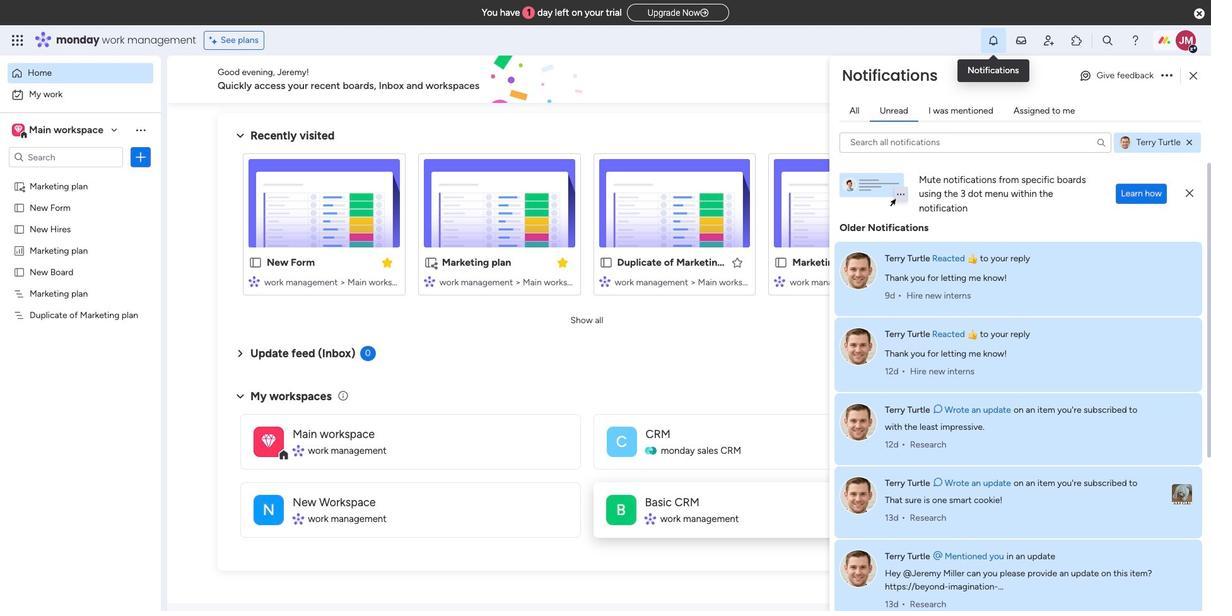 Task type: vqa. For each thing, say whether or not it's contained in the screenshot.
first check circle icon from the top of the page
no



Task type: locate. For each thing, give the bounding box(es) containing it.
public board image
[[599, 256, 613, 270]]

workspace image
[[254, 426, 284, 457], [262, 430, 276, 453], [606, 495, 637, 525]]

close my workspaces image
[[233, 389, 248, 404]]

2 terry turtle image from the top
[[840, 327, 878, 365]]

component image for public board image
[[599, 276, 611, 287]]

public board image
[[13, 201, 25, 213], [13, 223, 25, 235], [249, 256, 263, 270], [775, 256, 789, 270], [13, 266, 25, 278]]

open update feed (inbox) image
[[233, 346, 248, 361]]

option
[[8, 63, 153, 83], [8, 85, 153, 105], [0, 175, 161, 177]]

1 component image from the left
[[424, 276, 435, 287]]

None search field
[[840, 132, 1112, 152]]

v2 user feedback image
[[982, 72, 992, 86]]

0 horizontal spatial component image
[[424, 276, 435, 287]]

workspace image
[[12, 123, 25, 137], [14, 123, 23, 137], [607, 426, 637, 457], [254, 495, 284, 525]]

0 element
[[360, 346, 376, 361]]

Search in workspace field
[[27, 150, 105, 164]]

1 horizontal spatial component image
[[599, 276, 611, 287]]

update feed image
[[1016, 34, 1028, 47]]

jeremy miller image
[[1177, 30, 1197, 50]]

shareable board image
[[13, 180, 25, 192], [424, 256, 438, 270]]

invite members image
[[1043, 34, 1056, 47]]

search everything image
[[1102, 34, 1115, 47]]

1 horizontal spatial shareable board image
[[424, 256, 438, 270]]

component image for shareable board image within the quick search results list box
[[424, 276, 435, 287]]

4 terry turtle image from the top
[[840, 476, 878, 514]]

close recently visited image
[[233, 128, 248, 143]]

dapulse close image
[[1195, 8, 1206, 20]]

component image
[[424, 276, 435, 287], [599, 276, 611, 287]]

1 vertical spatial option
[[8, 85, 153, 105]]

templates image image
[[983, 121, 1150, 208]]

dialog
[[830, 56, 1212, 611]]

2 component image from the left
[[599, 276, 611, 287]]

quick search results list box
[[233, 143, 942, 311]]

0 vertical spatial shareable board image
[[13, 180, 25, 192]]

workspace options image
[[134, 124, 147, 136]]

list box
[[0, 173, 161, 496]]

getting started element
[[972, 327, 1161, 377]]

1 vertical spatial shareable board image
[[424, 256, 438, 270]]

see plans image
[[209, 33, 221, 47]]

give feedback image
[[1080, 69, 1092, 82]]

remove from favorites image
[[381, 256, 394, 269]]

add to favorites image
[[732, 256, 744, 269]]

terry turtle image
[[840, 252, 878, 290], [840, 327, 878, 365], [840, 403, 878, 441], [840, 476, 878, 514], [840, 550, 878, 587]]



Task type: describe. For each thing, give the bounding box(es) containing it.
3 terry turtle image from the top
[[840, 403, 878, 441]]

help center element
[[972, 387, 1161, 438]]

public dashboard image
[[13, 244, 25, 256]]

1 terry turtle image from the top
[[840, 252, 878, 290]]

options image
[[1162, 72, 1173, 80]]

Search all notifications search field
[[840, 132, 1112, 152]]

0 horizontal spatial shareable board image
[[13, 180, 25, 192]]

options image
[[134, 151, 147, 163]]

help image
[[1130, 34, 1143, 47]]

select product image
[[11, 34, 24, 47]]

0 vertical spatial option
[[8, 63, 153, 83]]

monday marketplace image
[[1071, 34, 1084, 47]]

contact sales element
[[972, 448, 1161, 498]]

search image
[[1097, 137, 1107, 147]]

remove from favorites image
[[556, 256, 569, 269]]

v2 bolt switch image
[[1081, 72, 1088, 86]]

workspace selection element
[[12, 122, 105, 139]]

add to favorites image
[[907, 256, 920, 269]]

shareable board image inside quick search results list box
[[424, 256, 438, 270]]

notifications image
[[988, 34, 1001, 47]]

5 terry turtle image from the top
[[840, 550, 878, 587]]

dapulse rightstroke image
[[701, 8, 709, 18]]

2 vertical spatial option
[[0, 175, 161, 177]]

terry turtle image
[[1120, 136, 1132, 149]]



